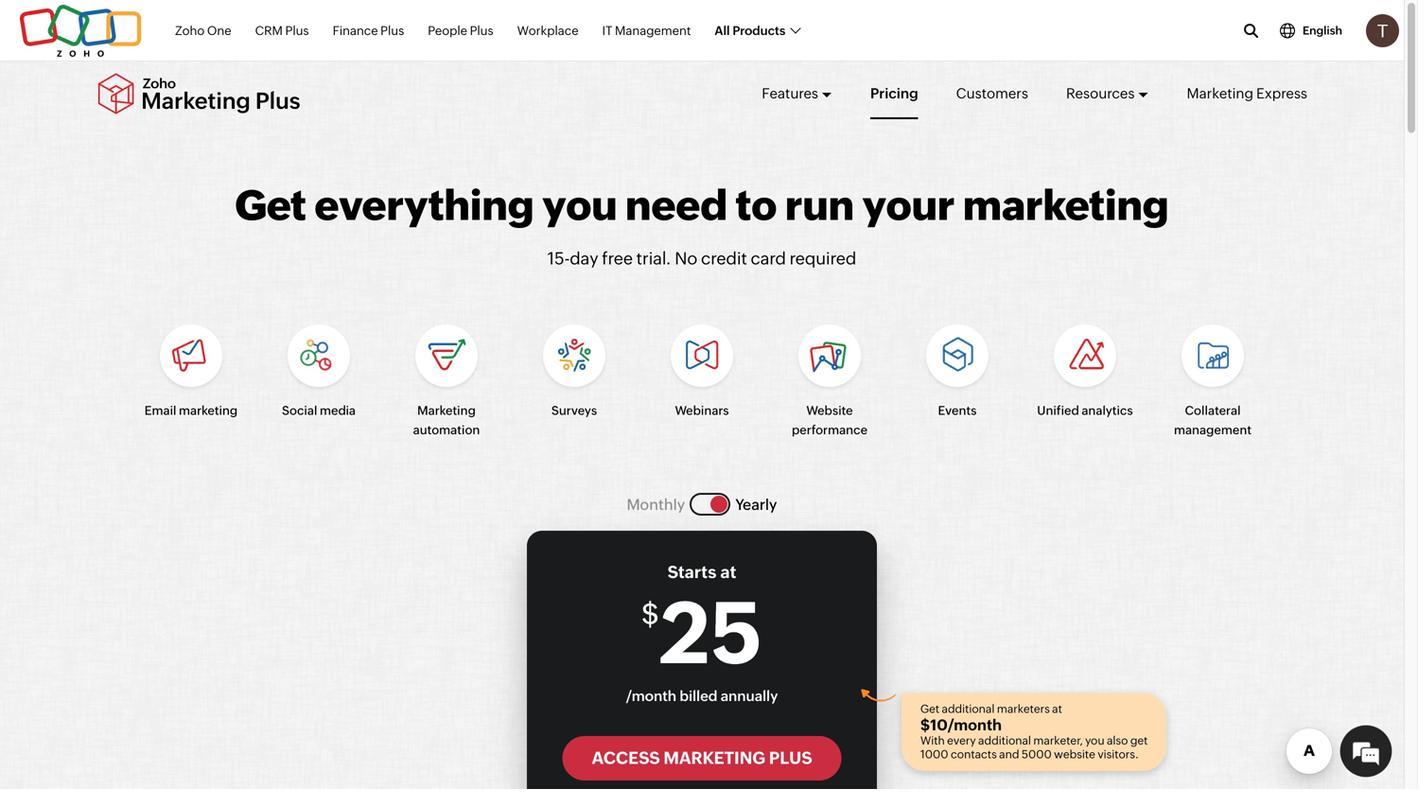 Task type: locate. For each thing, give the bounding box(es) containing it.
0 horizontal spatial marketing
[[417, 403, 476, 418]]

you
[[542, 181, 617, 229], [1086, 734, 1105, 747]]

features
[[762, 85, 819, 102]]

unified analytics
[[1037, 403, 1133, 418]]

plus for crm plus
[[285, 23, 309, 38]]

performance
[[792, 423, 868, 437]]

0 vertical spatial you
[[542, 181, 617, 229]]

automation
[[413, 423, 480, 437]]

/month up every
[[948, 716, 1002, 734]]

$
[[641, 598, 660, 630], [921, 716, 930, 734]]

0 vertical spatial at
[[721, 563, 737, 582]]

need
[[626, 181, 728, 229]]

crm
[[255, 23, 283, 38]]

at inside '/month billed annually get additional marketers at $ 10 /month with every additional marketer, you also get 1000 contacts and 5000 website visitors.'
[[1052, 703, 1063, 715]]

0 vertical spatial additional
[[942, 703, 995, 715]]

day
[[570, 249, 599, 268]]

1 vertical spatial you
[[1086, 734, 1105, 747]]

1000
[[921, 748, 949, 761]]

marketing down billed
[[664, 749, 766, 768]]

plus for people plus
[[470, 23, 494, 38]]

additional
[[942, 703, 995, 715], [979, 734, 1031, 747]]

website
[[1054, 748, 1096, 761]]

finance plus link
[[333, 13, 404, 48]]

collateral management
[[1174, 403, 1252, 437]]

additional up every
[[942, 703, 995, 715]]

marketing express link
[[1187, 68, 1308, 119]]

all products link
[[715, 13, 800, 48]]

0 horizontal spatial at
[[721, 563, 737, 582]]

access marketing plus
[[592, 749, 812, 768]]

$ inside $ 25
[[641, 598, 660, 630]]

access marketing plus link
[[563, 736, 842, 780]]

0 vertical spatial get
[[235, 181, 306, 229]]

1 vertical spatial additional
[[979, 734, 1031, 747]]

get
[[235, 181, 306, 229], [921, 703, 940, 715]]

2 vertical spatial marketing
[[664, 749, 766, 768]]

products
[[733, 23, 786, 38]]

everything
[[314, 181, 534, 229]]

5000
[[1022, 748, 1052, 761]]

pricing
[[871, 85, 919, 102]]

access
[[592, 749, 660, 768]]

it
[[602, 23, 613, 38]]

0 horizontal spatial get
[[235, 181, 306, 229]]

additional up "and"
[[979, 734, 1031, 747]]

1 horizontal spatial $
[[921, 716, 930, 734]]

at
[[721, 563, 737, 582], [1052, 703, 1063, 715]]

1 horizontal spatial marketing
[[963, 181, 1169, 229]]

workplace link
[[517, 13, 579, 48]]

yearly
[[735, 496, 777, 513]]

all
[[715, 23, 730, 38]]

annually
[[721, 688, 778, 705]]

/month left billed
[[626, 688, 677, 705]]

0 horizontal spatial you
[[542, 181, 617, 229]]

you up day
[[542, 181, 617, 229]]

marketing left express
[[1187, 85, 1254, 102]]

1 vertical spatial /month
[[948, 716, 1002, 734]]

2 horizontal spatial marketing
[[1187, 85, 1254, 102]]

marketing up the automation
[[417, 403, 476, 418]]

0 vertical spatial $
[[641, 598, 660, 630]]

pricing link
[[871, 68, 919, 119]]

1 vertical spatial get
[[921, 703, 940, 715]]

1 horizontal spatial you
[[1086, 734, 1105, 747]]

plus right crm
[[285, 23, 309, 38]]

plus
[[285, 23, 309, 38], [381, 23, 404, 38], [470, 23, 494, 38], [769, 749, 812, 768]]

0 horizontal spatial $
[[641, 598, 660, 630]]

customers
[[956, 85, 1029, 102]]

0 vertical spatial marketing
[[1187, 85, 1254, 102]]

at up marketer,
[[1052, 703, 1063, 715]]

1 horizontal spatial at
[[1052, 703, 1063, 715]]

zoho
[[175, 23, 205, 38]]

website
[[807, 403, 853, 418]]

1 vertical spatial marketing
[[417, 403, 476, 418]]

your
[[863, 181, 955, 229]]

1 vertical spatial marketing
[[179, 403, 238, 418]]

0 vertical spatial marketing
[[963, 181, 1169, 229]]

0 vertical spatial /month
[[626, 688, 677, 705]]

marketing inside 'marketing automation'
[[417, 403, 476, 418]]

1 horizontal spatial /month
[[948, 716, 1002, 734]]

people
[[428, 23, 467, 38]]

resources link
[[1066, 68, 1149, 119]]

at right starts
[[721, 563, 737, 582]]

credit
[[701, 249, 747, 268]]

media
[[320, 403, 356, 418]]

$ 25
[[641, 584, 763, 682]]

zoho one link
[[175, 13, 231, 48]]

marketing
[[963, 181, 1169, 229], [179, 403, 238, 418]]

also
[[1107, 734, 1128, 747]]

crm plus link
[[255, 13, 309, 48]]

1 vertical spatial at
[[1052, 703, 1063, 715]]

plus right people on the top left of the page
[[470, 23, 494, 38]]

you left also
[[1086, 734, 1105, 747]]

get inside '/month billed annually get additional marketers at $ 10 /month with every additional marketer, you also get 1000 contacts and 5000 website visitors.'
[[921, 703, 940, 715]]

1 vertical spatial $
[[921, 716, 930, 734]]

plus right finance in the left of the page
[[381, 23, 404, 38]]

webinars
[[675, 403, 729, 418]]

1 horizontal spatial get
[[921, 703, 940, 715]]

starts at
[[668, 563, 737, 582]]

10
[[930, 716, 948, 734]]

unified
[[1037, 403, 1080, 418]]

run
[[785, 181, 854, 229]]

marketer,
[[1034, 734, 1083, 747]]

features link
[[762, 68, 833, 119]]

terry turtle image
[[1366, 14, 1400, 47]]

plus inside 'link'
[[285, 23, 309, 38]]

plus for finance plus
[[381, 23, 404, 38]]

/month
[[626, 688, 677, 705], [948, 716, 1002, 734]]

customers link
[[956, 68, 1029, 119]]

0 horizontal spatial marketing
[[179, 403, 238, 418]]

marketing
[[1187, 85, 1254, 102], [417, 403, 476, 418], [664, 749, 766, 768]]



Task type: describe. For each thing, give the bounding box(es) containing it.
free
[[602, 249, 633, 268]]

marketers
[[997, 703, 1050, 715]]

contacts
[[951, 748, 997, 761]]

events
[[938, 403, 977, 418]]

billed
[[680, 688, 718, 705]]

people plus link
[[428, 13, 494, 48]]

finance plus
[[333, 23, 404, 38]]

all products
[[715, 23, 786, 38]]

1 horizontal spatial marketing
[[664, 749, 766, 768]]

visitors.
[[1098, 748, 1139, 761]]

english
[[1303, 24, 1343, 37]]

every
[[947, 734, 976, 747]]

crm plus
[[255, 23, 309, 38]]

15
[[548, 249, 565, 268]]

email
[[145, 403, 176, 418]]

it management link
[[602, 13, 691, 48]]

15 -day free trial. no credit card required
[[548, 249, 857, 268]]

card
[[751, 249, 786, 268]]

trial.
[[637, 249, 671, 268]]

get everything you need to run your marketing
[[235, 181, 1169, 229]]

marketing for marketing automation
[[417, 403, 476, 418]]

analytics
[[1082, 403, 1133, 418]]

website performance
[[792, 403, 868, 437]]

collateral
[[1185, 403, 1241, 418]]

management
[[1174, 423, 1252, 437]]

-
[[565, 249, 570, 268]]

marketing express
[[1187, 85, 1308, 102]]

you inside '/month billed annually get additional marketers at $ 10 /month with every additional marketer, you also get 1000 contacts and 5000 website visitors.'
[[1086, 734, 1105, 747]]

25
[[660, 584, 763, 682]]

to
[[736, 181, 777, 229]]

marketing for marketing express
[[1187, 85, 1254, 102]]

social media
[[282, 403, 356, 418]]

one
[[207, 23, 231, 38]]

and
[[999, 748, 1020, 761]]

no
[[675, 249, 698, 268]]

marketing automation
[[413, 403, 480, 437]]

management
[[615, 23, 691, 38]]

with
[[921, 734, 945, 747]]

$ inside '/month billed annually get additional marketers at $ 10 /month with every additional marketer, you also get 1000 contacts and 5000 website visitors.'
[[921, 716, 930, 734]]

social
[[282, 403, 317, 418]]

express
[[1257, 85, 1308, 102]]

people plus
[[428, 23, 494, 38]]

email marketing
[[145, 403, 238, 418]]

zoho one
[[175, 23, 231, 38]]

surveys
[[552, 403, 597, 418]]

0 horizontal spatial /month
[[626, 688, 677, 705]]

/month billed annually get additional marketers at $ 10 /month with every additional marketer, you also get 1000 contacts and 5000 website visitors.
[[626, 688, 1148, 761]]

get
[[1131, 734, 1148, 747]]

it management
[[602, 23, 691, 38]]

zoho marketingplus logo image
[[97, 73, 302, 115]]

workplace
[[517, 23, 579, 38]]

monthly
[[627, 496, 685, 513]]

resources
[[1066, 85, 1135, 102]]

starts
[[668, 563, 717, 582]]

finance
[[333, 23, 378, 38]]

plus down annually
[[769, 749, 812, 768]]

required
[[790, 249, 857, 268]]



Task type: vqa. For each thing, say whether or not it's contained in the screenshot.
Zoho crm Logo
no



